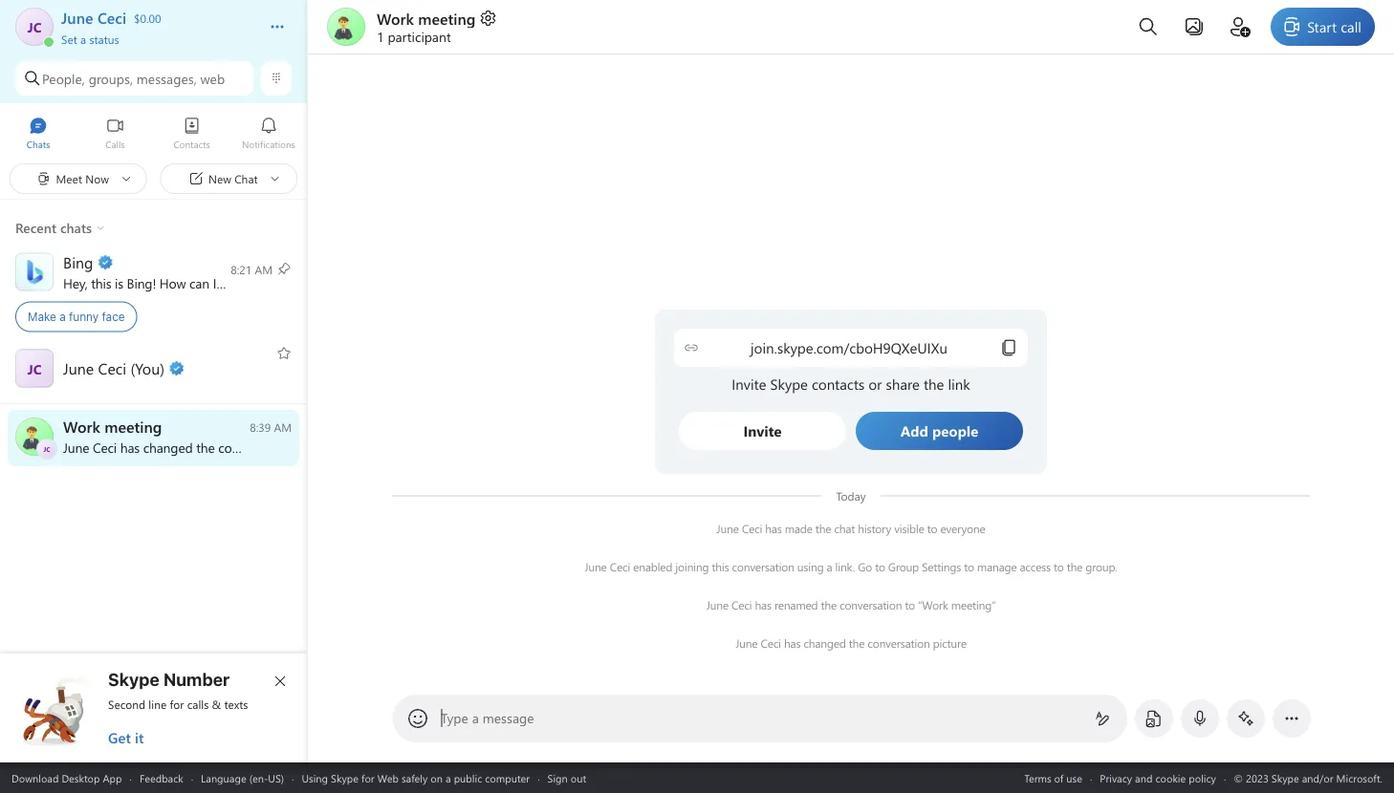 Task type: locate. For each thing, give the bounding box(es) containing it.
skype up second
[[108, 669, 160, 690]]

conversation left 'using'
[[732, 559, 794, 575]]

get
[[108, 729, 131, 748]]

1 vertical spatial meeting
[[951, 598, 992, 613]]

0 vertical spatial for
[[170, 697, 184, 713]]

0 horizontal spatial for
[[170, 697, 184, 713]]

meeting
[[418, 8, 476, 28], [951, 598, 992, 613]]

for for calls
[[170, 697, 184, 713]]

!
[[152, 274, 156, 292]]

the right changed
[[849, 636, 865, 651]]

0 vertical spatial this
[[91, 274, 111, 292]]

has for changed
[[784, 636, 801, 651]]

a right set
[[80, 31, 86, 46]]

has for renamed
[[755, 598, 772, 613]]

privacy and cookie policy link
[[1100, 771, 1216, 786]]

0 horizontal spatial skype
[[108, 669, 160, 690]]

to right go
[[875, 559, 885, 575]]

a right make
[[59, 310, 66, 324]]

status
[[89, 31, 119, 46]]

ceci
[[742, 521, 762, 537], [610, 559, 630, 575], [732, 598, 752, 613], [761, 636, 781, 651]]

app
[[103, 771, 122, 786]]

using
[[797, 559, 824, 575]]

this left is
[[91, 274, 111, 292]]

calls
[[187, 697, 209, 713]]

ceci for enabled joining this conversation using a link. go to group settings to manage access to the group.
[[610, 559, 630, 575]]

work
[[377, 8, 414, 28], [922, 598, 948, 613]]

0 horizontal spatial work
[[377, 8, 414, 28]]

for right line
[[170, 697, 184, 713]]

a inside "button"
[[80, 31, 86, 46]]

ceci down renamed
[[761, 636, 781, 651]]

help
[[220, 274, 245, 292]]

june up type a message text box
[[736, 636, 758, 651]]

tab list
[[0, 108, 307, 161]]

conversation down go
[[840, 598, 902, 613]]

bing
[[127, 274, 152, 292]]

has left renamed
[[755, 598, 772, 613]]

set a status
[[61, 31, 119, 46]]

set
[[61, 31, 77, 46]]

june
[[717, 521, 739, 537], [585, 559, 607, 575], [706, 598, 729, 613], [736, 636, 758, 651]]

a right the type
[[472, 710, 479, 727]]

for for web
[[361, 771, 375, 786]]

access
[[1020, 559, 1051, 575]]

conversation down "
[[868, 636, 930, 651]]

ceci for has made the chat history visible to everyone
[[742, 521, 762, 537]]

0 vertical spatial work
[[377, 8, 414, 28]]

2 vertical spatial conversation
[[868, 636, 930, 651]]

on
[[431, 771, 443, 786]]

changed
[[804, 636, 846, 651]]

make a funny face
[[28, 310, 125, 324]]

a for status
[[80, 31, 86, 46]]

1 vertical spatial has
[[755, 598, 772, 613]]

this
[[91, 274, 111, 292], [712, 559, 729, 575]]

1 vertical spatial work
[[922, 598, 948, 613]]

1 vertical spatial conversation
[[840, 598, 902, 613]]

0 vertical spatial conversation
[[732, 559, 794, 575]]

for left web
[[361, 771, 375, 786]]

computer
[[485, 771, 530, 786]]

safely
[[402, 771, 428, 786]]

has left made
[[765, 521, 782, 537]]

0 vertical spatial has
[[765, 521, 782, 537]]

a
[[80, 31, 86, 46], [59, 310, 66, 324], [827, 559, 832, 575], [472, 710, 479, 727], [446, 771, 451, 786]]

june ceci has made the chat history visible to everyone
[[717, 521, 986, 537]]

ceci left the enabled
[[610, 559, 630, 575]]

desktop
[[62, 771, 100, 786]]

june ceci has renamed the conversation to " work meeting "
[[706, 598, 996, 613]]

sign out
[[548, 771, 586, 786]]

this right joining
[[712, 559, 729, 575]]

a left link.
[[827, 559, 832, 575]]

ceci left made
[[742, 521, 762, 537]]

feedback
[[140, 771, 183, 786]]

june ceci has changed the conversation picture
[[736, 636, 967, 651]]

privacy and cookie policy
[[1100, 771, 1216, 786]]

web
[[200, 70, 225, 87]]

how
[[160, 274, 186, 292]]

work meeting
[[377, 8, 476, 28]]

number
[[163, 669, 230, 690]]

you
[[248, 274, 269, 292]]

chat
[[834, 521, 855, 537]]

the for june ceci has changed the conversation picture
[[849, 636, 865, 651]]

conversation for using
[[732, 559, 794, 575]]

today?
[[273, 274, 311, 292]]

skype right using
[[331, 771, 359, 786]]

0 horizontal spatial this
[[91, 274, 111, 292]]

language
[[201, 771, 246, 786]]

settings
[[922, 559, 961, 575]]

1 horizontal spatial skype
[[331, 771, 359, 786]]

has left changed
[[784, 636, 801, 651]]

conversation for picture
[[868, 636, 930, 651]]

policy
[[1189, 771, 1216, 786]]

1 vertical spatial skype
[[331, 771, 359, 786]]

2 vertical spatial has
[[784, 636, 801, 651]]

june left made
[[717, 521, 739, 537]]

1 horizontal spatial for
[[361, 771, 375, 786]]

0 vertical spatial skype
[[108, 669, 160, 690]]

the right renamed
[[821, 598, 837, 613]]

1 horizontal spatial work
[[922, 598, 948, 613]]

the left the chat
[[816, 521, 831, 537]]

0 vertical spatial meeting
[[418, 8, 476, 28]]

"
[[918, 598, 922, 613]]

skype
[[108, 669, 160, 690], [331, 771, 359, 786]]

the left group.
[[1067, 559, 1083, 575]]

june left the enabled
[[585, 559, 607, 575]]

a right "on"
[[446, 771, 451, 786]]

language (en-us) link
[[201, 771, 284, 786]]

for inside 'skype number' 'element'
[[170, 697, 184, 713]]

web
[[377, 771, 399, 786]]

make
[[28, 310, 56, 324]]

line
[[149, 697, 167, 713]]

everyone
[[941, 521, 986, 537]]

download
[[11, 771, 59, 786]]

1 vertical spatial for
[[361, 771, 375, 786]]

june down joining
[[706, 598, 729, 613]]

ceci for has changed the conversation picture
[[761, 636, 781, 651]]

get it
[[108, 729, 144, 748]]

the
[[816, 521, 831, 537], [1067, 559, 1083, 575], [821, 598, 837, 613], [849, 636, 865, 651]]

1 vertical spatial this
[[712, 559, 729, 575]]

face
[[102, 310, 125, 324]]



Task type: describe. For each thing, give the bounding box(es) containing it.
sign out link
[[548, 771, 586, 786]]

june for june ceci enabled joining this conversation using a link. go to group settings to manage access to the group.
[[585, 559, 607, 575]]

language (en-us)
[[201, 771, 284, 786]]

june for june ceci has made the chat history visible to everyone
[[717, 521, 739, 537]]

go
[[858, 559, 872, 575]]

using skype for web safely on a public computer
[[302, 771, 530, 786]]

history
[[858, 521, 891, 537]]

type
[[441, 710, 469, 727]]

hey,
[[63, 274, 88, 292]]

manage
[[977, 559, 1017, 575]]

ceci left renamed
[[732, 598, 752, 613]]

group.
[[1086, 559, 1118, 575]]

texts
[[224, 697, 248, 713]]

june for june ceci has changed the conversation picture
[[736, 636, 758, 651]]

the for june ceci has renamed the conversation to " work meeting "
[[821, 598, 837, 613]]

download desktop app
[[11, 771, 122, 786]]

1 horizontal spatial meeting
[[951, 598, 992, 613]]

to left "
[[905, 598, 915, 613]]

enabled
[[633, 559, 673, 575]]

us)
[[268, 771, 284, 786]]

to right 'access'
[[1054, 559, 1064, 575]]

using
[[302, 771, 328, 786]]

picture
[[933, 636, 967, 651]]

renamed
[[775, 598, 818, 613]]

a for funny
[[59, 310, 66, 324]]

1 horizontal spatial this
[[712, 559, 729, 575]]

second
[[108, 697, 145, 713]]

groups,
[[89, 70, 133, 87]]

use
[[1067, 771, 1083, 786]]

terms of use
[[1025, 771, 1083, 786]]

0 horizontal spatial meeting
[[418, 8, 476, 28]]

of
[[1055, 771, 1064, 786]]

skype number element
[[16, 669, 292, 748]]

skype inside 'element'
[[108, 669, 160, 690]]

people,
[[42, 70, 85, 87]]

conversation for to
[[840, 598, 902, 613]]

privacy
[[1100, 771, 1132, 786]]

feedback link
[[140, 771, 183, 786]]

is
[[115, 274, 123, 292]]

messages,
[[137, 70, 197, 87]]

set a status button
[[61, 27, 251, 46]]

skype number
[[108, 669, 230, 690]]

i
[[213, 274, 216, 292]]

june ceci enabled joining this conversation using a link. go to group settings to manage access to the group.
[[585, 559, 1118, 575]]

public
[[454, 771, 482, 786]]

can
[[189, 274, 209, 292]]

Type a message text field
[[441, 710, 1080, 729]]

group
[[888, 559, 919, 575]]

and
[[1135, 771, 1153, 786]]

it
[[135, 729, 144, 748]]

link.
[[835, 559, 855, 575]]

made
[[785, 521, 813, 537]]

terms of use link
[[1025, 771, 1083, 786]]

to right the settings
[[964, 559, 974, 575]]

out
[[571, 771, 586, 786]]

joining
[[676, 559, 709, 575]]

sign
[[548, 771, 568, 786]]

download desktop app link
[[11, 771, 122, 786]]

(en-
[[249, 771, 268, 786]]

"
[[992, 598, 996, 613]]

a for message
[[472, 710, 479, 727]]

hey, this is bing ! how can i help you today?
[[63, 274, 314, 292]]

people, groups, messages, web
[[42, 70, 225, 87]]

message
[[483, 710, 534, 727]]

visible
[[894, 521, 925, 537]]

terms
[[1025, 771, 1052, 786]]

work meeting button
[[377, 8, 498, 28]]

funny
[[69, 310, 99, 324]]

the for june ceci has made the chat history visible to everyone
[[816, 521, 831, 537]]

second line for calls & texts
[[108, 697, 248, 713]]

has for made
[[765, 521, 782, 537]]

to right visible
[[927, 521, 938, 537]]

june for june ceci has renamed the conversation to " work meeting "
[[706, 598, 729, 613]]

cookie
[[1156, 771, 1186, 786]]

people, groups, messages, web button
[[15, 61, 253, 96]]

type a message
[[441, 710, 534, 727]]

&
[[212, 697, 221, 713]]

using skype for web safely on a public computer link
[[302, 771, 530, 786]]



Task type: vqa. For each thing, say whether or not it's contained in the screenshot.
bottommost Meeting
yes



